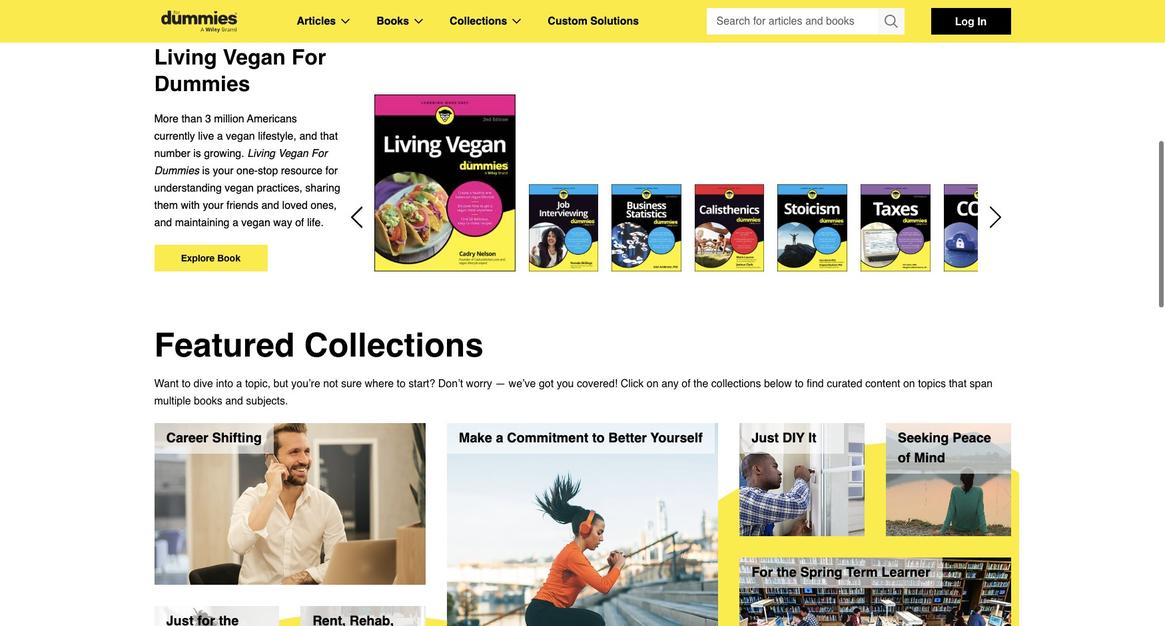 Task type: locate. For each thing, give the bounding box(es) containing it.
just
[[752, 431, 779, 446]]

1 horizontal spatial on
[[903, 378, 915, 390]]

for
[[325, 165, 338, 177]]

2 horizontal spatial of
[[898, 451, 910, 466]]

way
[[273, 217, 292, 229]]

spring
[[800, 566, 843, 581]]

1 horizontal spatial of
[[682, 378, 691, 390]]

2 vertical spatial vegan
[[241, 217, 270, 229]]

resource
[[281, 165, 322, 177]]

dummies
[[154, 71, 250, 96], [154, 165, 199, 177]]

is
[[193, 148, 201, 160], [202, 165, 210, 177]]

open collections list image
[[513, 19, 521, 24]]

and right the lifestyle,
[[299, 131, 317, 143]]

0 vertical spatial the
[[694, 378, 708, 390]]

understanding
[[154, 183, 222, 195]]

but
[[274, 378, 288, 390]]

of inside is your one-stop resource for understanding vegan practices, sharing them with your friends and loved ones, and maintaining a vegan way of life.
[[295, 217, 304, 229]]

into
[[216, 378, 233, 390]]

vegan inside more than 3 million americans currently live a vegan lifestyle, and that number is growing.
[[226, 131, 255, 143]]

1 horizontal spatial that
[[949, 378, 967, 390]]

career
[[166, 431, 208, 446]]

1 vertical spatial vegan
[[225, 183, 254, 195]]

sure
[[341, 378, 362, 390]]

1 on from the left
[[647, 378, 659, 390]]

don't
[[438, 378, 463, 390]]

for up for
[[311, 148, 327, 160]]

log in link
[[931, 8, 1011, 35]]

vegan
[[223, 45, 286, 69], [278, 148, 308, 160]]

0 horizontal spatial the
[[694, 378, 708, 390]]

the
[[694, 378, 708, 390], [777, 566, 797, 581]]

cookie consent banner dialog
[[0, 579, 1165, 627]]

a down friends
[[232, 217, 238, 229]]

to left better
[[592, 431, 605, 446]]

just diy it
[[752, 431, 816, 446]]

maintaining
[[175, 217, 229, 229]]

of
[[295, 217, 304, 229], [682, 378, 691, 390], [898, 451, 910, 466]]

1 vertical spatial living vegan for dummies
[[154, 148, 327, 177]]

of inside seeking peace of mind
[[898, 451, 910, 466]]

vegan down million
[[226, 131, 255, 143]]

is down live at the top left
[[193, 148, 201, 160]]

0 vertical spatial vegan
[[223, 45, 286, 69]]

log
[[955, 15, 974, 27]]

dummies down 'number'
[[154, 165, 199, 177]]

on
[[647, 378, 659, 390], [903, 378, 915, 390]]

to left find
[[795, 378, 804, 390]]

and down practices,
[[261, 200, 279, 212]]

career shifting
[[166, 431, 262, 446]]

vegan up friends
[[225, 183, 254, 195]]

americans
[[247, 113, 297, 125]]

vegan down friends
[[241, 217, 270, 229]]

to
[[182, 378, 191, 390], [397, 378, 406, 390], [795, 378, 804, 390], [592, 431, 605, 446]]

1 vertical spatial is
[[202, 165, 210, 177]]

commitment
[[507, 431, 588, 446]]

and inside want to dive into a topic, but you're not sure where to start? don't worry — we've got you covered! click on any of the collections below to find curated content on topics that span multiple books and subjects.
[[225, 396, 243, 408]]

to left start?
[[397, 378, 406, 390]]

1 vertical spatial of
[[682, 378, 691, 390]]

0 vertical spatial is
[[193, 148, 201, 160]]

2 vertical spatial for
[[752, 566, 773, 581]]

for down the articles at the left top of the page
[[292, 45, 326, 69]]

that left span
[[949, 378, 967, 390]]

custom solutions
[[548, 15, 639, 27]]

0 horizontal spatial of
[[295, 217, 304, 229]]

group
[[706, 8, 904, 35]]

log in
[[955, 15, 987, 27]]

1 dummies from the top
[[154, 71, 250, 96]]

0 vertical spatial that
[[320, 131, 338, 143]]

is up understanding
[[202, 165, 210, 177]]

of left mind
[[898, 451, 910, 466]]

of right any
[[682, 378, 691, 390]]

vegan up americans at the top of page
[[223, 45, 286, 69]]

vegan
[[226, 131, 255, 143], [225, 183, 254, 195], [241, 217, 270, 229]]

than
[[181, 113, 202, 125]]

0 vertical spatial vegan
[[226, 131, 255, 143]]

1 horizontal spatial is
[[202, 165, 210, 177]]

mind
[[914, 451, 945, 466]]

for left spring
[[752, 566, 773, 581]]

1 vertical spatial for
[[311, 148, 327, 160]]

them
[[154, 200, 178, 212]]

covered!
[[577, 378, 618, 390]]

seeking
[[898, 431, 949, 446]]

below
[[764, 378, 792, 390]]

is your one-stop resource for understanding vegan practices, sharing them with your friends and loved ones, and maintaining a vegan way of life.
[[154, 165, 340, 229]]

peace
[[953, 431, 991, 446]]

on left topics
[[903, 378, 915, 390]]

you
[[557, 378, 574, 390]]

0 horizontal spatial is
[[193, 148, 201, 160]]

your up maintaining
[[203, 200, 224, 212]]

1 horizontal spatial living
[[247, 148, 275, 160]]

number
[[154, 148, 190, 160]]

a
[[217, 131, 223, 143], [232, 217, 238, 229], [236, 378, 242, 390], [496, 431, 503, 446]]

dive
[[194, 378, 213, 390]]

2 living vegan for dummies from the top
[[154, 148, 327, 177]]

1 vertical spatial dummies
[[154, 165, 199, 177]]

a right live at the top left
[[217, 131, 223, 143]]

that up for
[[320, 131, 338, 143]]

got
[[539, 378, 554, 390]]

collections
[[711, 378, 761, 390]]

0 horizontal spatial living
[[154, 45, 217, 69]]

—
[[495, 378, 506, 390]]

diy
[[783, 431, 805, 446]]

living up stop
[[247, 148, 275, 160]]

that inside want to dive into a topic, but you're not sure where to start? don't worry — we've got you covered! click on any of the collections below to find curated content on topics that span multiple books and subjects.
[[949, 378, 967, 390]]

and down into
[[225, 396, 243, 408]]

collections
[[450, 15, 507, 27], [304, 326, 484, 364]]

seeking peace of mind link
[[886, 424, 1011, 537]]

and down them
[[154, 217, 172, 229]]

0 vertical spatial dummies
[[154, 71, 250, 96]]

vegan up resource
[[278, 148, 308, 160]]

3
[[205, 113, 211, 125]]

your down growing.
[[213, 165, 234, 177]]

0 vertical spatial your
[[213, 165, 234, 177]]

that
[[320, 131, 338, 143], [949, 378, 967, 390]]

0 vertical spatial living vegan for dummies
[[154, 45, 326, 96]]

we've
[[509, 378, 536, 390]]

1 horizontal spatial the
[[777, 566, 797, 581]]

collections left open collections list "image"
[[450, 15, 507, 27]]

find
[[807, 378, 824, 390]]

with
[[181, 200, 200, 212]]

living down logo
[[154, 45, 217, 69]]

on left any
[[647, 378, 659, 390]]

ones,
[[311, 200, 337, 212]]

2 vertical spatial of
[[898, 451, 910, 466]]

dummies up 3
[[154, 71, 250, 96]]

custom solutions link
[[548, 13, 639, 30]]

Search for articles and books text field
[[706, 8, 879, 35]]

the left spring
[[777, 566, 797, 581]]

shifting
[[212, 431, 262, 446]]

and
[[299, 131, 317, 143], [261, 200, 279, 212], [154, 217, 172, 229], [225, 396, 243, 408]]

a inside more than 3 million americans currently live a vegan lifestyle, and that number is growing.
[[217, 131, 223, 143]]

collections up where
[[304, 326, 484, 364]]

0 horizontal spatial that
[[320, 131, 338, 143]]

a right into
[[236, 378, 242, 390]]

1 vertical spatial your
[[203, 200, 224, 212]]

1 vertical spatial that
[[949, 378, 967, 390]]

the right any
[[694, 378, 708, 390]]

just diy it link
[[740, 424, 865, 537]]

and inside more than 3 million americans currently live a vegan lifestyle, and that number is growing.
[[299, 131, 317, 143]]

of left the life.
[[295, 217, 304, 229]]

living
[[154, 45, 217, 69], [247, 148, 275, 160]]

0 vertical spatial of
[[295, 217, 304, 229]]

1 vertical spatial living
[[247, 148, 275, 160]]

curated
[[827, 378, 862, 390]]

your
[[213, 165, 234, 177], [203, 200, 224, 212]]

0 horizontal spatial on
[[647, 378, 659, 390]]

1 vertical spatial the
[[777, 566, 797, 581]]



Task type: vqa. For each thing, say whether or not it's contained in the screenshot.
log
yes



Task type: describe. For each thing, give the bounding box(es) containing it.
a inside is your one-stop resource for understanding vegan practices, sharing them with your friends and loved ones, and maintaining a vegan way of life.
[[232, 217, 238, 229]]

stop
[[258, 165, 278, 177]]

loved
[[282, 200, 308, 212]]

want
[[154, 378, 179, 390]]

is inside more than 3 million americans currently live a vegan lifestyle, and that number is growing.
[[193, 148, 201, 160]]

any
[[662, 378, 679, 390]]

where
[[365, 378, 394, 390]]

sharing
[[305, 183, 340, 195]]

for the spring term learner link
[[740, 558, 1011, 627]]

practices,
[[257, 183, 302, 195]]

1 vertical spatial vegan
[[278, 148, 308, 160]]

make a commitment to better yourself
[[459, 431, 703, 446]]

click
[[621, 378, 644, 390]]

start?
[[409, 378, 435, 390]]

growing.
[[204, 148, 244, 160]]

currently
[[154, 131, 195, 143]]

make
[[459, 431, 492, 446]]

of inside want to dive into a topic, but you're not sure where to start? don't worry — we've got you covered! click on any of the collections below to find curated content on topics that span multiple books and subjects.
[[682, 378, 691, 390]]

multiple
[[154, 396, 191, 408]]

that inside more than 3 million americans currently live a vegan lifestyle, and that number is growing.
[[320, 131, 338, 143]]

a right make
[[496, 431, 503, 446]]

1 vertical spatial collections
[[304, 326, 484, 364]]

a inside want to dive into a topic, but you're not sure where to start? don't worry — we've got you covered! click on any of the collections below to find curated content on topics that span multiple books and subjects.
[[236, 378, 242, 390]]

logo image
[[154, 10, 243, 32]]

it
[[808, 431, 816, 446]]

seeking peace of mind
[[898, 431, 991, 466]]

in
[[977, 15, 987, 27]]

1 living vegan for dummies from the top
[[154, 45, 326, 96]]

featured collections
[[154, 326, 484, 364]]

subjects.
[[246, 396, 288, 408]]

life.
[[307, 217, 324, 229]]

book
[[217, 252, 241, 264]]

0 vertical spatial living
[[154, 45, 217, 69]]

solutions
[[590, 15, 639, 27]]

topic,
[[245, 378, 271, 390]]

topics
[[918, 378, 946, 390]]

articles
[[297, 15, 336, 27]]

explore book link
[[154, 245, 267, 272]]

yourself
[[651, 431, 703, 446]]

custom
[[548, 15, 588, 27]]

term
[[846, 566, 878, 581]]

you're
[[291, 378, 320, 390]]

is inside is your one-stop resource for understanding vegan practices, sharing them with your friends and loved ones, and maintaining a vegan way of life.
[[202, 165, 210, 177]]

million
[[214, 113, 244, 125]]

2 on from the left
[[903, 378, 915, 390]]

live
[[198, 131, 214, 143]]

0 vertical spatial collections
[[450, 15, 507, 27]]

explore book
[[181, 252, 241, 264]]

0 vertical spatial for
[[292, 45, 326, 69]]

make a commitment to better yourself link
[[447, 424, 718, 627]]

span
[[970, 378, 993, 390]]

2 dummies from the top
[[154, 165, 199, 177]]

open book categories image
[[414, 19, 423, 24]]

lifestyle,
[[258, 131, 296, 143]]

books
[[377, 15, 409, 27]]

more
[[154, 113, 179, 125]]

open article categories image
[[341, 19, 350, 24]]

worry
[[466, 378, 492, 390]]

want to dive into a topic, but you're not sure where to start? don't worry — we've got you covered! click on any of the collections below to find curated content on topics that span multiple books and subjects.
[[154, 378, 993, 408]]

books
[[194, 396, 222, 408]]

the inside want to dive into a topic, but you're not sure where to start? don't worry — we've got you covered! click on any of the collections below to find curated content on topics that span multiple books and subjects.
[[694, 378, 708, 390]]

friends
[[226, 200, 258, 212]]

better
[[608, 431, 647, 446]]

featured
[[154, 326, 295, 364]]

not
[[323, 378, 338, 390]]

one-
[[237, 165, 258, 177]]

for the spring term learner
[[752, 566, 930, 581]]

career shifting link
[[154, 424, 426, 586]]

more than 3 million americans currently live a vegan lifestyle, and that number is growing.
[[154, 113, 338, 160]]

to left "dive"
[[182, 378, 191, 390]]

content
[[865, 378, 900, 390]]

explore
[[181, 252, 215, 264]]

learner
[[882, 566, 930, 581]]



